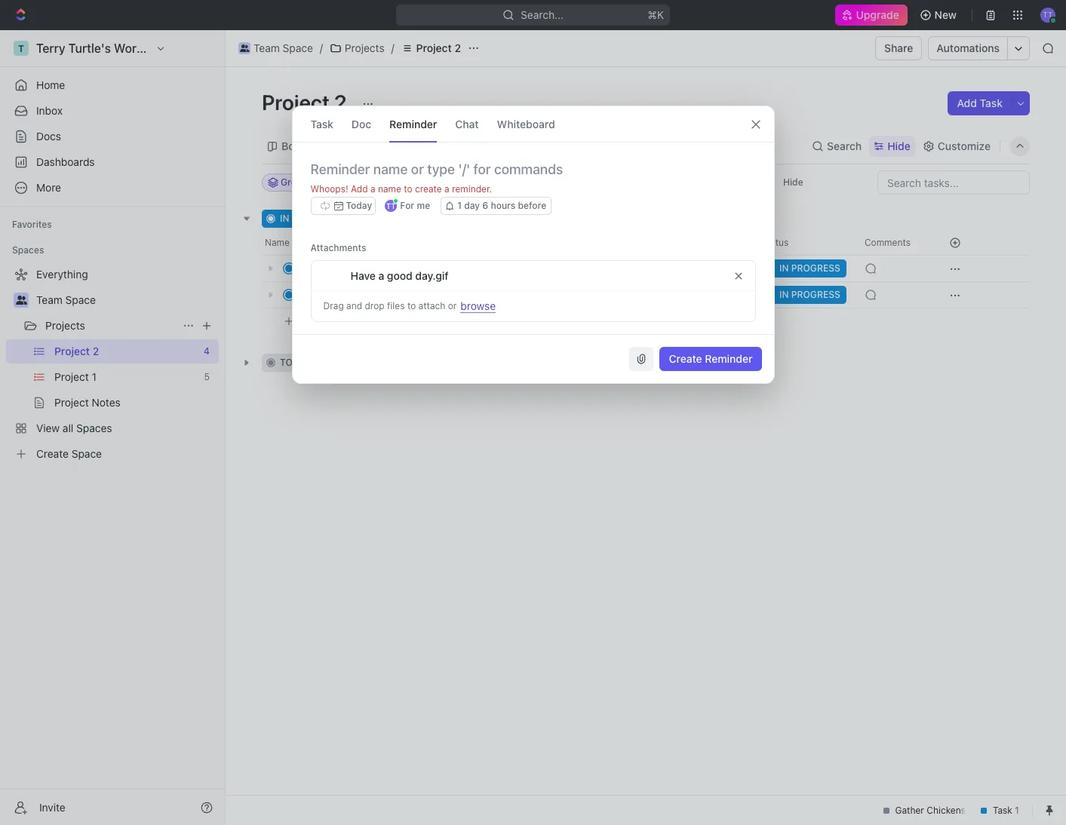 Task type: locate. For each thing, give the bounding box(es) containing it.
0 horizontal spatial hide
[[783, 177, 804, 188]]

1 vertical spatial projects link
[[45, 314, 177, 338]]

day
[[464, 200, 480, 211]]

do
[[295, 357, 309, 368]]

0 horizontal spatial add task
[[304, 314, 349, 327]]

to up for
[[404, 183, 413, 195]]

dashboards link
[[6, 150, 219, 174]]

hide button
[[870, 135, 915, 157]]

add task
[[957, 97, 1003, 109], [405, 213, 445, 224], [304, 314, 349, 327]]

1 horizontal spatial space
[[283, 42, 313, 54]]

to left the do
[[280, 357, 293, 368]]

1 vertical spatial to
[[407, 300, 416, 312]]

0 vertical spatial 1 button
[[338, 261, 359, 276]]

2 vertical spatial to
[[280, 357, 293, 368]]

1 vertical spatial project
[[262, 90, 330, 115]]

1 vertical spatial hide
[[783, 177, 804, 188]]

a right create
[[445, 183, 450, 195]]

projects link inside tree
[[45, 314, 177, 338]]

team space right user group image
[[36, 294, 96, 306]]

team space
[[254, 42, 313, 54], [36, 294, 96, 306]]

0 horizontal spatial a
[[371, 183, 376, 195]]

1 vertical spatial team
[[36, 294, 63, 306]]

list
[[339, 139, 357, 152]]

0 horizontal spatial projects
[[45, 319, 85, 332]]

have a good day.gif
[[351, 269, 449, 282]]

a right have on the left top of page
[[378, 269, 384, 282]]

team space inside sidebar navigation
[[36, 294, 96, 306]]

to inside drag and drop files to attach or browse
[[407, 300, 416, 312]]

task button
[[311, 106, 334, 142]]

0 vertical spatial hide
[[888, 139, 911, 152]]

⌘k
[[648, 8, 664, 21]]

0 horizontal spatial team
[[36, 294, 63, 306]]

doc
[[352, 117, 371, 130]]

a left name
[[371, 183, 376, 195]]

team right user group icon
[[254, 42, 280, 54]]

dialog
[[292, 106, 775, 384]]

add task down me
[[405, 213, 445, 224]]

1 vertical spatial projects
[[45, 319, 85, 332]]

1 horizontal spatial team
[[254, 42, 280, 54]]

calendar
[[385, 139, 430, 152]]

/
[[320, 42, 323, 54], [391, 42, 395, 54]]

tree inside sidebar navigation
[[6, 263, 219, 466]]

calendar link
[[382, 135, 430, 157]]

1 vertical spatial project 2
[[262, 90, 352, 115]]

whiteboard
[[497, 117, 555, 130]]

1 vertical spatial team space link
[[36, 288, 216, 312]]

gantt
[[513, 139, 540, 152]]

1 vertical spatial add task button
[[387, 210, 451, 228]]

0 horizontal spatial project
[[262, 90, 330, 115]]

new button
[[914, 3, 966, 27]]

task
[[980, 97, 1003, 109], [311, 117, 334, 130], [425, 213, 445, 224], [304, 262, 327, 275], [304, 289, 327, 302], [326, 314, 349, 327]]

space right user group icon
[[283, 42, 313, 54]]

team right user group image
[[36, 294, 63, 306]]

0 horizontal spatial add task button
[[297, 312, 355, 331]]

space inside tree
[[65, 294, 96, 306]]

team
[[254, 42, 280, 54], [36, 294, 63, 306]]

favorites button
[[6, 216, 58, 234]]

drag and drop files to attach or browse
[[323, 299, 496, 312]]

project 2
[[416, 42, 461, 54], [262, 90, 352, 115]]

Reminder na﻿me or type '/' for commands text field
[[292, 161, 774, 197]]

0 horizontal spatial team space link
[[36, 288, 216, 312]]

to right files at the left top of page
[[407, 300, 416, 312]]

add down for me
[[405, 213, 423, 224]]

reminder up calendar
[[390, 117, 437, 130]]

user group image
[[15, 296, 27, 305]]

1 horizontal spatial projects link
[[326, 39, 388, 57]]

1 horizontal spatial team space
[[254, 42, 313, 54]]

1 horizontal spatial a
[[378, 269, 384, 282]]

team space right user group icon
[[254, 42, 313, 54]]

sidebar navigation
[[0, 30, 226, 826]]

invite
[[39, 801, 65, 814]]

to
[[404, 183, 413, 195], [407, 300, 416, 312], [280, 357, 293, 368]]

0 horizontal spatial /
[[320, 42, 323, 54]]

or
[[448, 300, 457, 312]]

1 horizontal spatial /
[[391, 42, 395, 54]]

1 button for 1
[[338, 261, 359, 276]]

space
[[283, 42, 313, 54], [65, 294, 96, 306]]

1 vertical spatial reminder
[[705, 352, 753, 365]]

add task for left add task button
[[304, 314, 349, 327]]

1 / from the left
[[320, 42, 323, 54]]

add task button up customize at the top
[[948, 91, 1012, 115]]

projects inside sidebar navigation
[[45, 319, 85, 332]]

1 day 6 hours before button
[[441, 197, 552, 215]]

2 vertical spatial add task button
[[297, 312, 355, 331]]

1 button
[[338, 261, 359, 276], [339, 288, 360, 303]]

2 vertical spatial add task
[[304, 314, 349, 327]]

add task up customize at the top
[[957, 97, 1003, 109]]

1 horizontal spatial reminder
[[705, 352, 753, 365]]

project
[[416, 42, 452, 54], [262, 90, 330, 115]]

board link
[[278, 135, 311, 157]]

2 horizontal spatial add task button
[[948, 91, 1012, 115]]

1 horizontal spatial project
[[416, 42, 452, 54]]

0 horizontal spatial projects link
[[45, 314, 177, 338]]

inbox
[[36, 104, 63, 117]]

search
[[827, 139, 862, 152]]

upgrade
[[857, 8, 900, 21]]

search...
[[521, 8, 564, 21]]

hours
[[491, 200, 516, 211]]

team space link inside tree
[[36, 288, 216, 312]]

0 vertical spatial to
[[404, 183, 413, 195]]

0 vertical spatial add task button
[[948, 91, 1012, 115]]

2 horizontal spatial add task
[[957, 97, 1003, 109]]

1 horizontal spatial add task
[[405, 213, 445, 224]]

1 vertical spatial add task
[[405, 213, 445, 224]]

add task button down the drag
[[297, 312, 355, 331]]

create reminder
[[669, 352, 753, 365]]

1 vertical spatial space
[[65, 294, 96, 306]]

0 horizontal spatial space
[[65, 294, 96, 306]]

1
[[457, 200, 462, 211], [330, 262, 335, 275], [352, 263, 357, 274], [354, 289, 358, 300]]

space right user group image
[[65, 294, 96, 306]]

add task down the drag
[[304, 314, 349, 327]]

1 vertical spatial 1 button
[[339, 288, 360, 303]]

to for reminder.
[[404, 183, 413, 195]]

before
[[518, 200, 547, 211]]

1 button down have on the left top of page
[[339, 288, 360, 303]]

new
[[935, 8, 957, 21]]

create reminder button
[[660, 347, 762, 371]]

team inside tree
[[36, 294, 63, 306]]

task up board
[[311, 117, 334, 130]]

1 horizontal spatial projects
[[345, 42, 385, 54]]

0 horizontal spatial reminder
[[390, 117, 437, 130]]

0 vertical spatial project
[[416, 42, 452, 54]]

1 vertical spatial team space
[[36, 294, 96, 306]]

1 button down attachments
[[338, 261, 359, 276]]

tree containing team space
[[6, 263, 219, 466]]

0 horizontal spatial team space
[[36, 294, 96, 306]]

reminder inside create reminder button
[[705, 352, 753, 365]]

docs
[[36, 130, 61, 143]]

share
[[885, 42, 914, 54]]

add down the drag
[[304, 314, 324, 327]]

user group image
[[240, 45, 249, 52]]

reminder
[[390, 117, 437, 130], [705, 352, 753, 365]]

add task button down create
[[387, 210, 451, 228]]

task up task 2
[[304, 262, 327, 275]]

automations button
[[929, 37, 1008, 60]]

0 vertical spatial add task
[[957, 97, 1003, 109]]

add
[[957, 97, 977, 109], [351, 183, 368, 195], [405, 213, 423, 224], [304, 314, 324, 327]]

0 vertical spatial team space link
[[235, 39, 317, 57]]

task down the drag
[[326, 314, 349, 327]]

browse
[[461, 299, 496, 312]]

1 horizontal spatial hide
[[888, 139, 911, 152]]

a
[[371, 183, 376, 195], [445, 183, 450, 195], [378, 269, 384, 282]]

projects
[[345, 42, 385, 54], [45, 319, 85, 332]]

progress
[[292, 213, 341, 224]]

1 inside dropdown button
[[457, 200, 462, 211]]

1 horizontal spatial project 2
[[416, 42, 461, 54]]

projects link
[[326, 39, 388, 57], [45, 314, 177, 338]]

tree
[[6, 263, 219, 466]]

add up today
[[351, 183, 368, 195]]

drag
[[323, 300, 344, 312]]

task down task 1 at the top
[[304, 289, 327, 302]]

0 vertical spatial team space
[[254, 42, 313, 54]]

customize button
[[918, 135, 995, 157]]

hide inside dropdown button
[[888, 139, 911, 152]]

2
[[455, 42, 461, 54], [334, 90, 347, 115], [358, 213, 364, 224], [330, 289, 336, 302]]

reminder.
[[452, 183, 492, 195]]

team space link
[[235, 39, 317, 57], [36, 288, 216, 312]]

reminder right create
[[705, 352, 753, 365]]



Task type: vqa. For each thing, say whether or not it's contained in the screenshot.
middle the Add Task button
yes



Task type: describe. For each thing, give the bounding box(es) containing it.
task inside dialog
[[311, 117, 334, 130]]

chat button
[[455, 106, 479, 142]]

inbox link
[[6, 99, 219, 123]]

table link
[[455, 135, 485, 157]]

0 vertical spatial space
[[283, 42, 313, 54]]

whoops!
[[311, 183, 348, 195]]

board
[[282, 139, 311, 152]]

favorites
[[12, 219, 52, 230]]

for me
[[400, 200, 430, 211]]

0 vertical spatial project 2
[[416, 42, 461, 54]]

create
[[415, 183, 442, 195]]

attach
[[419, 300, 446, 312]]

today
[[346, 200, 372, 211]]

task up customize at the top
[[980, 97, 1003, 109]]

chat
[[455, 117, 479, 130]]

0 horizontal spatial project 2
[[262, 90, 352, 115]]

create
[[669, 352, 702, 365]]

hide button
[[777, 174, 810, 192]]

add up customize at the top
[[957, 97, 977, 109]]

good
[[387, 269, 413, 282]]

1 horizontal spatial team space link
[[235, 39, 317, 57]]

project 2 link
[[397, 39, 465, 57]]

2 / from the left
[[391, 42, 395, 54]]

dialog containing task
[[292, 106, 775, 384]]

spaces
[[12, 245, 44, 256]]

1 button for 2
[[339, 288, 360, 303]]

0 vertical spatial reminder
[[390, 117, 437, 130]]

name
[[378, 183, 401, 195]]

automations
[[937, 42, 1000, 54]]

customize
[[938, 139, 991, 152]]

files
[[387, 300, 405, 312]]

have
[[351, 269, 376, 282]]

home link
[[6, 73, 219, 97]]

1 horizontal spatial add task button
[[387, 210, 451, 228]]

1 day 6 hours before
[[457, 200, 547, 211]]

and
[[346, 300, 362, 312]]

to do
[[280, 357, 309, 368]]

task 1
[[304, 262, 335, 275]]

whiteboard button
[[497, 106, 555, 142]]

upgrade link
[[836, 5, 908, 26]]

task 2
[[304, 289, 336, 302]]

0 vertical spatial projects link
[[326, 39, 388, 57]]

for
[[400, 200, 414, 211]]

share button
[[876, 36, 923, 60]]

in progress
[[280, 213, 341, 224]]

whoops! add a name to create a reminder.
[[311, 183, 492, 195]]

list link
[[336, 135, 357, 157]]

drop
[[365, 300, 385, 312]]

Search tasks... text field
[[879, 171, 1029, 194]]

to for browse
[[407, 300, 416, 312]]

0 vertical spatial team
[[254, 42, 280, 54]]

me
[[417, 200, 430, 211]]

add task for the topmost add task button
[[957, 97, 1003, 109]]

gantt link
[[510, 135, 540, 157]]

table
[[458, 139, 485, 152]]

0 vertical spatial projects
[[345, 42, 385, 54]]

search button
[[808, 135, 867, 157]]

tt
[[386, 202, 396, 211]]

attachments
[[311, 242, 366, 254]]

docs link
[[6, 125, 219, 149]]

in
[[280, 213, 289, 224]]

doc button
[[352, 106, 371, 142]]

hide inside button
[[783, 177, 804, 188]]

task down me
[[425, 213, 445, 224]]

home
[[36, 78, 65, 91]]

2 horizontal spatial a
[[445, 183, 450, 195]]

day.gif
[[415, 269, 449, 282]]

6
[[483, 200, 488, 211]]

dashboards
[[36, 155, 95, 168]]

today button
[[311, 197, 376, 215]]

reminder button
[[390, 106, 437, 142]]



